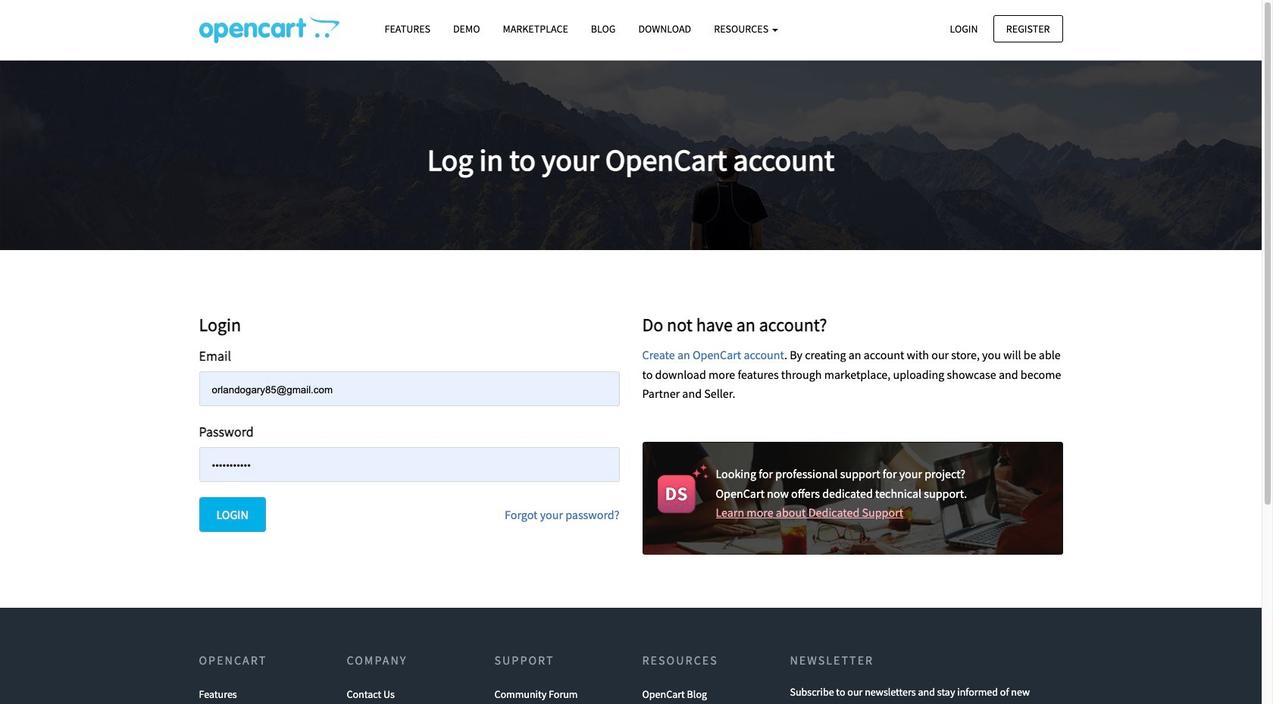 Task type: locate. For each thing, give the bounding box(es) containing it.
opencart - account login image
[[199, 16, 339, 43]]



Task type: describe. For each thing, give the bounding box(es) containing it.
Email text field
[[199, 371, 620, 406]]

Password password field
[[199, 447, 620, 482]]



Task type: vqa. For each thing, say whether or not it's contained in the screenshot.
and inside This advancement recognizes when cybercriminals attempt to trick people into revealing sensitive info. It analyzes email content and website links to
no



